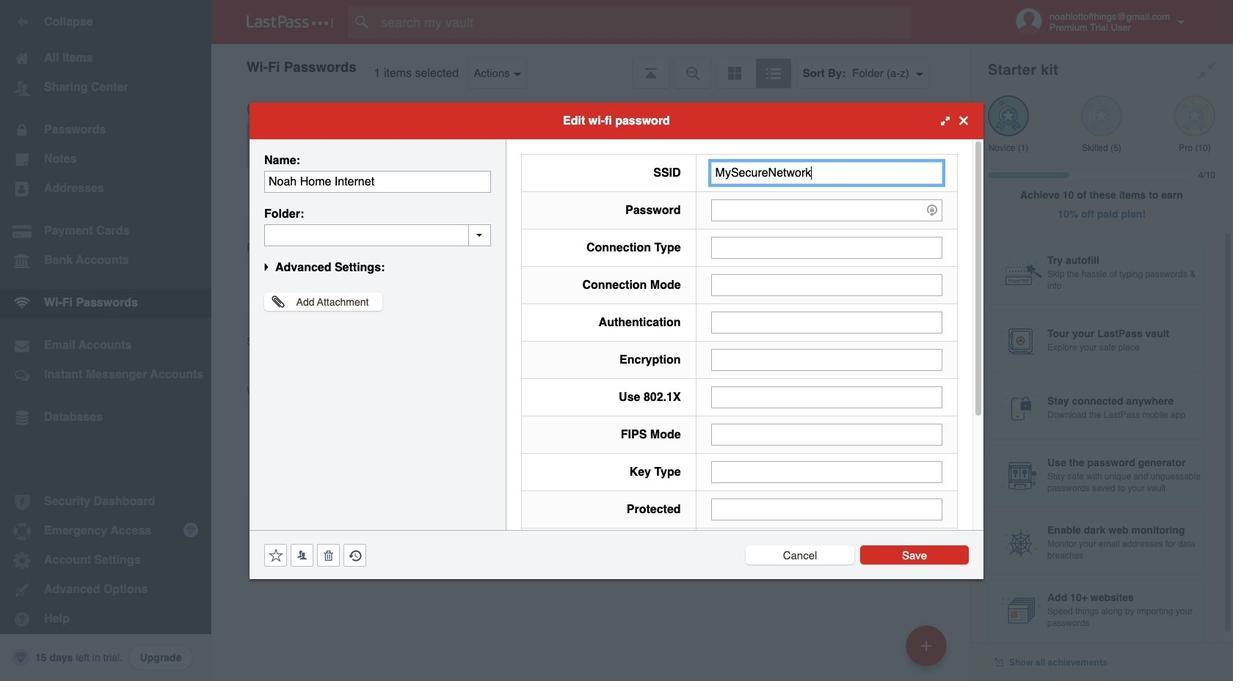 Task type: describe. For each thing, give the bounding box(es) containing it.
Search search field
[[348, 6, 934, 38]]

search my vault text field
[[348, 6, 934, 38]]



Task type: locate. For each thing, give the bounding box(es) containing it.
dialog
[[250, 102, 984, 673]]

new item navigation
[[901, 622, 956, 682]]

vault options navigation
[[211, 44, 970, 88]]

None password field
[[711, 199, 943, 221]]

new item image
[[921, 641, 932, 651]]

None text field
[[711, 162, 943, 184], [264, 171, 491, 193], [711, 349, 943, 371], [711, 386, 943, 409], [711, 424, 943, 446], [711, 461, 943, 483], [711, 162, 943, 184], [264, 171, 491, 193], [711, 349, 943, 371], [711, 386, 943, 409], [711, 424, 943, 446], [711, 461, 943, 483]]

lastpass image
[[247, 15, 333, 29]]

main navigation navigation
[[0, 0, 211, 682]]

None text field
[[264, 224, 491, 246], [711, 237, 943, 259], [711, 274, 943, 296], [711, 312, 943, 334], [711, 499, 943, 521], [264, 224, 491, 246], [711, 237, 943, 259], [711, 274, 943, 296], [711, 312, 943, 334], [711, 499, 943, 521]]



